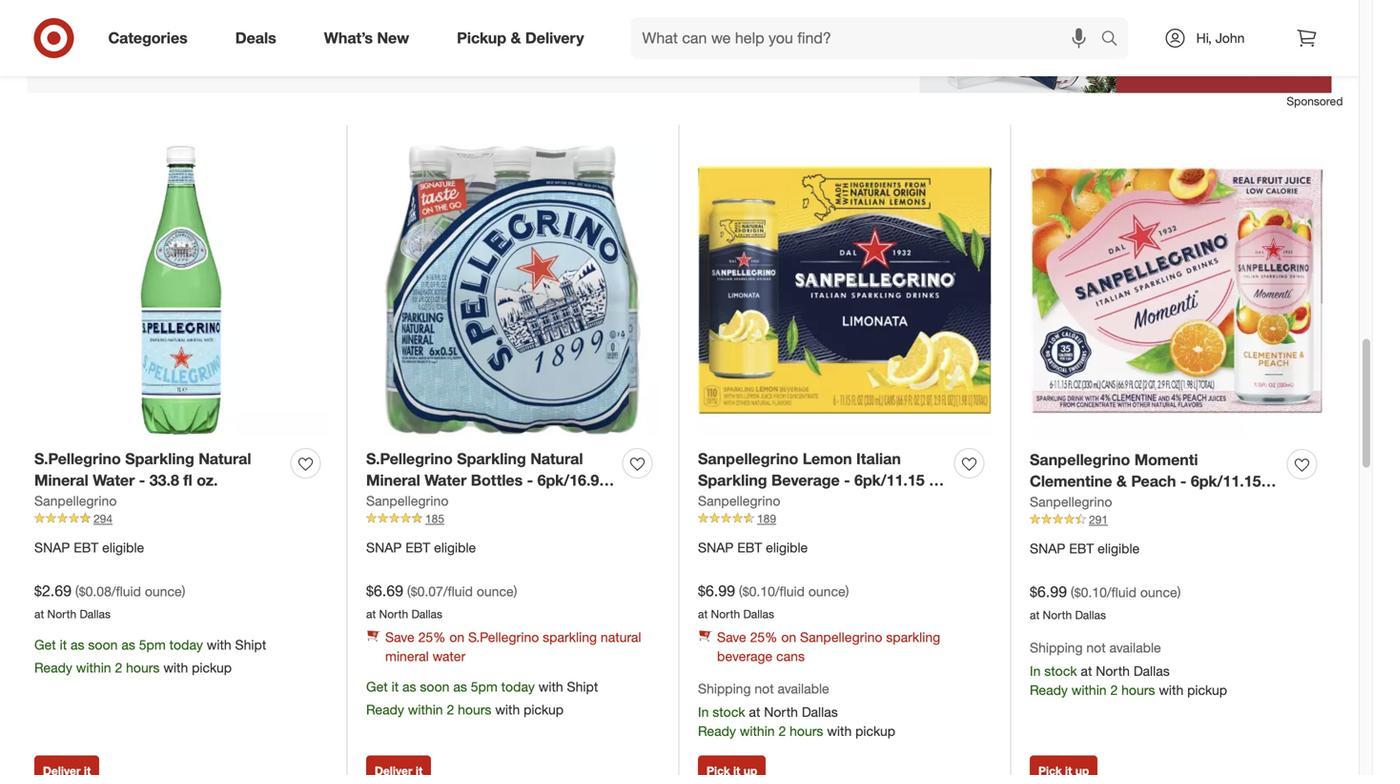 Task type: describe. For each thing, give the bounding box(es) containing it.
ebt for sanpellegrino momenti clementine & peach - 6pk/11.15 fl oz cans
[[1070, 541, 1095, 557]]

s.pellegrino inside save 25% on s.pellegrino sparkling natural mineral water
[[469, 629, 539, 646]]

search
[[1093, 31, 1139, 49]]

get it as soon as 5pm today with shipt ready within 2 hours with pickup for -
[[34, 637, 266, 676]]

fl for sanpellegrino lemon italian sparkling beverage - 6pk/11.15 fl oz cans
[[929, 472, 938, 490]]

ebt for s.pellegrino sparkling natural mineral water - 33.8 fl oz.
[[74, 540, 99, 556]]

sanpellegrino momenti clementine & peach - 6pk/11.15 fl oz cans link
[[1030, 449, 1280, 513]]

ounce up save 25% on sanpellegrino sparkling beverage cans
[[809, 584, 846, 600]]

s.pellegrino sparkling natural mineral water - 33.8 fl oz.
[[34, 450, 251, 490]]

cans for sanpellegrino lemon italian sparkling beverage - 6pk/11.15 fl oz cans
[[720, 493, 757, 512]]

185 link
[[366, 511, 660, 528]]

save for $6.69
[[385, 629, 415, 646]]

s.pellegrino sparkling natural mineral water - 33.8 fl oz. link
[[34, 448, 283, 492]]

north inside $6.69 ( $0.07 /fluid ounce ) at north dallas
[[379, 607, 409, 622]]

sanpellegrino link for s.pellegrino sparkling natural mineral water - 33.8 fl oz.
[[34, 492, 117, 511]]

What can we help you find? suggestions appear below search field
[[631, 17, 1106, 59]]

294 link
[[34, 511, 328, 528]]

bottles
[[471, 472, 523, 490]]

oz.
[[197, 472, 218, 490]]

) inside $2.69 ( $0.08 /fluid ounce ) at north dallas
[[182, 584, 186, 600]]

oz for sanpellegrino lemon italian sparkling beverage - 6pk/11.15 fl oz cans
[[698, 493, 715, 512]]

sanpellegrino momenti clementine & peach - 6pk/11.15 fl oz cans
[[1030, 451, 1275, 513]]

it for s.pellegrino sparkling natural mineral water - 33.8 fl oz.
[[60, 637, 67, 653]]

sanpellegrino link for sanpellegrino momenti clementine & peach - 6pk/11.15 fl oz cans
[[1030, 493, 1113, 512]]

1 horizontal spatial $0.10
[[1075, 585, 1108, 601]]

shipping not available in stock at  north dallas ready within 2 hours with pickup for peach
[[1030, 640, 1228, 699]]

oz inside s.pellegrino sparkling natural mineral water bottles - 6pk/16.9 fl oz
[[366, 493, 383, 512]]

s.pellegrino sparkling natural mineral water bottles - 6pk/16.9 fl oz link
[[366, 448, 615, 512]]

on for $6.69
[[450, 629, 465, 646]]

/fluid inside $2.69 ( $0.08 /fluid ounce ) at north dallas
[[112, 584, 141, 600]]

sanpellegrino inside sanpellegrino momenti clementine & peach - 6pk/11.15 fl oz cans
[[1030, 451, 1131, 469]]

save 25% on s.pellegrino sparkling natural mineral water
[[385, 629, 642, 665]]

search button
[[1093, 17, 1139, 63]]

sparkling for bottles
[[457, 450, 526, 468]]

sanpellegrino inside sanpellegrino lemon italian sparkling beverage - 6pk/11.15 fl oz cans
[[698, 450, 799, 468]]

deals
[[235, 29, 276, 47]]

shipping for sanpellegrino lemon italian sparkling beverage - 6pk/11.15 fl oz cans
[[698, 681, 751, 697]]

$2.69 ( $0.08 /fluid ounce ) at north dallas
[[34, 582, 186, 622]]

natural
[[601, 629, 642, 646]]

clementine
[[1030, 472, 1113, 491]]

water
[[433, 648, 466, 665]]

italian
[[857, 450, 902, 468]]

ounce inside $2.69 ( $0.08 /fluid ounce ) at north dallas
[[145, 584, 182, 600]]

sanpellegrino link for s.pellegrino sparkling natural mineral water bottles - 6pk/16.9 fl oz
[[366, 492, 449, 511]]

& inside pickup & delivery link
[[511, 29, 521, 47]]

ounce down 291 link
[[1141, 585, 1178, 601]]

sparkling for -
[[125, 450, 194, 468]]

cans
[[777, 648, 805, 665]]

sparkling for s.pellegrino sparkling natural mineral water bottles - 6pk/16.9 fl oz
[[543, 629, 597, 646]]

ounce inside $6.69 ( $0.07 /fluid ounce ) at north dallas
[[477, 584, 514, 600]]

294
[[94, 512, 113, 526]]

pickup & delivery link
[[441, 17, 608, 59]]

get for s.pellegrino sparkling natural mineral water bottles - 6pk/16.9 fl oz
[[366, 679, 388, 695]]

water for -
[[93, 472, 135, 490]]

sparkling inside sanpellegrino lemon italian sparkling beverage - 6pk/11.15 fl oz cans
[[698, 472, 768, 490]]

pickup
[[457, 29, 507, 47]]

sanpellegrino lemon italian sparkling beverage - 6pk/11.15 fl oz cans link
[[698, 448, 947, 512]]

fl inside s.pellegrino sparkling natural mineral water bottles - 6pk/16.9 fl oz
[[604, 472, 613, 490]]

eligible for sanpellegrino momenti clementine & peach - 6pk/11.15 fl oz cans
[[1098, 541, 1140, 557]]

6pk/11.15 for momenti
[[1192, 472, 1262, 491]]

/fluid down '291'
[[1108, 585, 1137, 601]]

ebt for sanpellegrino lemon italian sparkling beverage - 6pk/11.15 fl oz cans
[[738, 540, 763, 556]]

eligible for s.pellegrino sparkling natural mineral water - 33.8 fl oz.
[[102, 540, 144, 556]]

0 horizontal spatial $6.99 ( $0.10 /fluid ounce ) at north dallas
[[698, 582, 850, 622]]

- for s.pellegrino sparkling natural mineral water - 33.8 fl oz.
[[139, 472, 145, 490]]

north inside $2.69 ( $0.08 /fluid ounce ) at north dallas
[[47, 607, 76, 622]]

25% for $6.69
[[418, 629, 446, 646]]

natural for fl
[[199, 450, 251, 468]]

$2.69
[[34, 582, 72, 601]]

mineral
[[385, 648, 429, 665]]

sanpellegrino inside save 25% on sanpellegrino sparkling beverage cans
[[801, 629, 883, 646]]

0 horizontal spatial $0.10
[[743, 584, 776, 600]]

hi, john
[[1197, 30, 1246, 46]]

available for peach
[[1110, 640, 1162, 656]]

dallas inside $2.69 ( $0.08 /fluid ounce ) at north dallas
[[80, 607, 111, 622]]

s.pellegrino for s.pellegrino sparkling natural mineral water bottles - 6pk/16.9 fl oz
[[366, 450, 453, 468]]

dallas inside $6.69 ( $0.07 /fluid ounce ) at north dallas
[[412, 607, 443, 622]]

ebt for s.pellegrino sparkling natural mineral water bottles - 6pk/16.9 fl oz
[[406, 540, 431, 556]]

at inside $6.69 ( $0.07 /fluid ounce ) at north dallas
[[366, 607, 376, 622]]

- for sanpellegrino lemon italian sparkling beverage - 6pk/11.15 fl oz cans
[[845, 472, 851, 490]]

fl for sanpellegrino momenti clementine & peach - 6pk/11.15 fl oz cans
[[1266, 472, 1275, 491]]

0 horizontal spatial $6.99
[[698, 582, 736, 601]]

/fluid up cans
[[776, 584, 805, 600]]

$0.08
[[79, 584, 112, 600]]

water for bottles
[[425, 472, 467, 490]]

lemon
[[803, 450, 853, 468]]

what's
[[324, 29, 373, 47]]

snap ebt eligible for s.pellegrino sparkling natural mineral water - 33.8 fl oz.
[[34, 540, 144, 556]]

get it as soon as 5pm today with shipt ready within 2 hours with pickup for bottles
[[366, 679, 598, 718]]

- for sanpellegrino momenti clementine & peach - 6pk/11.15 fl oz cans
[[1181, 472, 1187, 491]]

at inside $2.69 ( $0.08 /fluid ounce ) at north dallas
[[34, 607, 44, 622]]

fl for s.pellegrino sparkling natural mineral water - 33.8 fl oz.
[[183, 472, 193, 490]]

mineral for s.pellegrino sparkling natural mineral water - 33.8 fl oz.
[[34, 472, 89, 490]]



Task type: vqa. For each thing, say whether or not it's contained in the screenshot.
what's
yes



Task type: locate. For each thing, give the bounding box(es) containing it.
2 natural from the left
[[531, 450, 583, 468]]

mineral inside s.pellegrino sparkling natural mineral water bottles - 6pk/16.9 fl oz
[[366, 472, 421, 490]]

6pk/11.15
[[855, 472, 925, 490], [1192, 472, 1262, 491]]

on up water
[[450, 629, 465, 646]]

s.pellegrino inside the s.pellegrino sparkling natural mineral water - 33.8 fl oz.
[[34, 450, 121, 468]]

natural up "6pk/16.9"
[[531, 450, 583, 468]]

oz for sanpellegrino momenti clementine & peach - 6pk/11.15 fl oz cans
[[1030, 494, 1048, 513]]

ebt down '291'
[[1070, 541, 1095, 557]]

0 vertical spatial available
[[1110, 640, 1162, 656]]

1 vertical spatial available
[[778, 681, 830, 697]]

sparkling up bottles
[[457, 450, 526, 468]]

- left 33.8
[[139, 472, 145, 490]]

1 horizontal spatial save
[[718, 629, 747, 646]]

1 horizontal spatial 6pk/11.15
[[1192, 472, 1262, 491]]

2 water from the left
[[425, 472, 467, 490]]

sparkling inside save 25% on sanpellegrino sparkling beverage cans
[[887, 629, 941, 646]]

0 vertical spatial soon
[[88, 637, 118, 653]]

0 vertical spatial stock
[[1045, 663, 1078, 680]]

0 horizontal spatial shipping not available in stock at  north dallas ready within 2 hours with pickup
[[698, 681, 896, 740]]

snap ebt eligible
[[34, 540, 144, 556], [366, 540, 476, 556], [698, 540, 808, 556], [1030, 541, 1140, 557]]

-
[[139, 472, 145, 490], [527, 472, 533, 490], [845, 472, 851, 490], [1181, 472, 1187, 491]]

it down mineral
[[392, 679, 399, 695]]

sparkling for sanpellegrino lemon italian sparkling beverage - 6pk/11.15 fl oz cans
[[887, 629, 941, 646]]

0 horizontal spatial on
[[450, 629, 465, 646]]

categories
[[108, 29, 188, 47]]

s.pellegrino
[[34, 450, 121, 468], [366, 450, 453, 468], [469, 629, 539, 646]]

sparkling inside save 25% on s.pellegrino sparkling natural mineral water
[[543, 629, 597, 646]]

not for sanpellegrino momenti clementine & peach - 6pk/11.15 fl oz cans
[[1087, 640, 1106, 656]]

1 horizontal spatial soon
[[420, 679, 450, 695]]

) up save 25% on sanpellegrino sparkling beverage cans
[[846, 584, 850, 600]]

snap ebt eligible down 189 at the right of the page
[[698, 540, 808, 556]]

natural
[[199, 450, 251, 468], [531, 450, 583, 468]]

0 horizontal spatial &
[[511, 29, 521, 47]]

soon for s.pellegrino sparkling natural mineral water bottles - 6pk/16.9 fl oz
[[420, 679, 450, 695]]

snap for s.pellegrino sparkling natural mineral water bottles - 6pk/16.9 fl oz
[[366, 540, 402, 556]]

$6.99
[[698, 582, 736, 601], [1030, 583, 1068, 602]]

0 vertical spatial it
[[60, 637, 67, 653]]

& right pickup
[[511, 29, 521, 47]]

sanpellegrino link for sanpellegrino lemon italian sparkling beverage - 6pk/11.15 fl oz cans
[[698, 492, 781, 511]]

$6.69
[[366, 582, 404, 601]]

on inside save 25% on sanpellegrino sparkling beverage cans
[[782, 629, 797, 646]]

0 horizontal spatial get it as soon as 5pm today with shipt ready within 2 hours with pickup
[[34, 637, 266, 676]]

delivery
[[526, 29, 584, 47]]

- down momenti
[[1181, 472, 1187, 491]]

ebt
[[74, 540, 99, 556], [406, 540, 431, 556], [738, 540, 763, 556], [1070, 541, 1095, 557]]

today for -
[[502, 679, 535, 695]]

mineral for s.pellegrino sparkling natural mineral water bottles - 6pk/16.9 fl oz
[[366, 472, 421, 490]]

water
[[93, 472, 135, 490], [425, 472, 467, 490]]

0 vertical spatial get
[[34, 637, 56, 653]]

sanpellegrino momenti clementine & peach - 6pk/11.15 fl oz cans image
[[1030, 143, 1325, 438], [1030, 143, 1325, 438]]

0 vertical spatial 5pm
[[139, 637, 166, 653]]

water inside the s.pellegrino sparkling natural mineral water - 33.8 fl oz.
[[93, 472, 135, 490]]

snap ebt eligible for sanpellegrino lemon italian sparkling beverage - 6pk/11.15 fl oz cans
[[698, 540, 808, 556]]

oz left 185
[[366, 493, 383, 512]]

s.pellegrino sparkling natural mineral water bottles - 6pk/16.9 fl oz
[[366, 450, 613, 512]]

189 link
[[698, 511, 992, 528]]

1 horizontal spatial oz
[[698, 493, 715, 512]]

within
[[76, 660, 111, 676], [1072, 682, 1107, 699], [408, 702, 443, 718], [740, 723, 775, 740]]

it
[[60, 637, 67, 653], [392, 679, 399, 695]]

0 horizontal spatial oz
[[366, 493, 383, 512]]

sparkling up 189 at the right of the page
[[698, 472, 768, 490]]

categories link
[[92, 17, 212, 59]]

1 horizontal spatial not
[[1087, 640, 1106, 656]]

fl inside sanpellegrino momenti clementine & peach - 6pk/11.15 fl oz cans
[[1266, 472, 1275, 491]]

1 vertical spatial get it as soon as 5pm today with shipt ready within 2 hours with pickup
[[366, 679, 598, 718]]

0 horizontal spatial cans
[[720, 493, 757, 512]]

6pk/11.15 for lemon
[[855, 472, 925, 490]]

snap ebt eligible for sanpellegrino momenti clementine & peach - 6pk/11.15 fl oz cans
[[1030, 541, 1140, 557]]

0 vertical spatial shipping
[[1030, 640, 1083, 656]]

) down 294 "link"
[[182, 584, 186, 600]]

on inside save 25% on s.pellegrino sparkling natural mineral water
[[450, 629, 465, 646]]

shipt for s.pellegrino sparkling natural mineral water bottles - 6pk/16.9 fl oz
[[567, 679, 598, 695]]

save
[[385, 629, 415, 646], [718, 629, 747, 646]]

1 water from the left
[[93, 472, 135, 490]]

5pm for -
[[139, 637, 166, 653]]

5pm down $2.69 ( $0.08 /fluid ounce ) at north dallas
[[139, 637, 166, 653]]

6pk/16.9
[[538, 472, 599, 490]]

soon down $2.69 ( $0.08 /fluid ounce ) at north dallas
[[88, 637, 118, 653]]

1 vertical spatial soon
[[420, 679, 450, 695]]

s.pellegrino for s.pellegrino sparkling natural mineral water - 33.8 fl oz.
[[34, 450, 121, 468]]

0 horizontal spatial 6pk/11.15
[[855, 472, 925, 490]]

0 horizontal spatial stock
[[713, 704, 746, 721]]

water up 185
[[425, 472, 467, 490]]

0 vertical spatial get it as soon as 5pm today with shipt ready within 2 hours with pickup
[[34, 637, 266, 676]]

ounce
[[145, 584, 182, 600], [477, 584, 514, 600], [809, 584, 846, 600], [1141, 585, 1178, 601]]

0 horizontal spatial mineral
[[34, 472, 89, 490]]

5pm
[[139, 637, 166, 653], [471, 679, 498, 695]]

0 horizontal spatial soon
[[88, 637, 118, 653]]

soon for s.pellegrino sparkling natural mineral water - 33.8 fl oz.
[[88, 637, 118, 653]]

sanpellegrino
[[698, 450, 799, 468], [1030, 451, 1131, 469], [34, 493, 117, 510], [366, 493, 449, 510], [698, 493, 781, 510], [1030, 494, 1113, 511], [801, 629, 883, 646]]

& left peach
[[1117, 472, 1128, 491]]

0 horizontal spatial water
[[93, 472, 135, 490]]

1 natural from the left
[[199, 450, 251, 468]]

available
[[1110, 640, 1162, 656], [778, 681, 830, 697]]

save inside save 25% on s.pellegrino sparkling natural mineral water
[[385, 629, 415, 646]]

with
[[207, 637, 232, 653], [163, 660, 188, 676], [539, 679, 564, 695], [1160, 682, 1184, 699], [496, 702, 520, 718], [828, 723, 852, 740]]

sparkling inside s.pellegrino sparkling natural mineral water bottles - 6pk/16.9 fl oz
[[457, 450, 526, 468]]

s.pellegrino up 185
[[366, 450, 453, 468]]

1 horizontal spatial $6.99
[[1030, 583, 1068, 602]]

25% inside save 25% on sanpellegrino sparkling beverage cans
[[751, 629, 778, 646]]

1 horizontal spatial today
[[502, 679, 535, 695]]

s.pellegrino down $6.69 ( $0.07 /fluid ounce ) at north dallas
[[469, 629, 539, 646]]

$6.99 ( $0.10 /fluid ounce ) at north dallas down '291'
[[1030, 583, 1182, 623]]

- inside sanpellegrino lemon italian sparkling beverage - 6pk/11.15 fl oz cans
[[845, 472, 851, 490]]

$6.69 ( $0.07 /fluid ounce ) at north dallas
[[366, 582, 518, 622]]

sponsored
[[1287, 94, 1344, 108]]

snap
[[34, 540, 70, 556], [366, 540, 402, 556], [698, 540, 734, 556], [1030, 541, 1066, 557]]

on up cans
[[782, 629, 797, 646]]

not
[[1087, 640, 1106, 656], [755, 681, 774, 697]]

snap ebt eligible for s.pellegrino sparkling natural mineral water bottles - 6pk/16.9 fl oz
[[366, 540, 476, 556]]

1 vertical spatial get
[[366, 679, 388, 695]]

save up beverage
[[718, 629, 747, 646]]

stock for sanpellegrino lemon italian sparkling beverage - 6pk/11.15 fl oz cans
[[713, 704, 746, 721]]

6pk/11.15 inside sanpellegrino lemon italian sparkling beverage - 6pk/11.15 fl oz cans
[[855, 472, 925, 490]]

john
[[1216, 30, 1246, 46]]

snap ebt eligible down 294
[[34, 540, 144, 556]]

today
[[170, 637, 203, 653], [502, 679, 535, 695]]

1 horizontal spatial on
[[782, 629, 797, 646]]

water up 294
[[93, 472, 135, 490]]

sparkling inside the s.pellegrino sparkling natural mineral water - 33.8 fl oz.
[[125, 450, 194, 468]]

s.pellegrino sparkling natural mineral water bottles - 6pk/16.9 fl oz image
[[366, 143, 660, 437], [366, 143, 660, 437]]

hi,
[[1197, 30, 1213, 46]]

2 mineral from the left
[[366, 472, 421, 490]]

sanpellegrino link down clementine
[[1030, 493, 1113, 512]]

it for s.pellegrino sparkling natural mineral water bottles - 6pk/16.9 fl oz
[[392, 679, 399, 695]]

0 vertical spatial in
[[1030, 663, 1041, 680]]

on for $6.99
[[782, 629, 797, 646]]

291
[[1090, 513, 1109, 527]]

1 horizontal spatial stock
[[1045, 663, 1078, 680]]

1 mineral from the left
[[34, 472, 89, 490]]

hours
[[126, 660, 160, 676], [1122, 682, 1156, 699], [458, 702, 492, 718], [790, 723, 824, 740]]

1 vertical spatial today
[[502, 679, 535, 695]]

1 horizontal spatial water
[[425, 472, 467, 490]]

sparkling up 33.8
[[125, 450, 194, 468]]

sanpellegrino lemon italian sparkling beverage - 6pk/11.15 fl oz cans image
[[698, 143, 992, 437], [698, 143, 992, 437]]

snap for sanpellegrino lemon italian sparkling beverage - 6pk/11.15 fl oz cans
[[698, 540, 734, 556]]

get down $2.69
[[34, 637, 56, 653]]

185
[[426, 512, 445, 526]]

eligible down '291'
[[1098, 541, 1140, 557]]

1 horizontal spatial get it as soon as 5pm today with shipt ready within 2 hours with pickup
[[366, 679, 598, 718]]

it down $2.69
[[60, 637, 67, 653]]

peach
[[1132, 472, 1177, 491]]

sanpellegrino up 189 at the right of the page
[[698, 493, 781, 510]]

$6.99 ( $0.10 /fluid ounce ) at north dallas
[[698, 582, 850, 622], [1030, 583, 1182, 623]]

oz inside sanpellegrino momenti clementine & peach - 6pk/11.15 fl oz cans
[[1030, 494, 1048, 513]]

deals link
[[219, 17, 300, 59]]

ready
[[34, 660, 72, 676], [1030, 682, 1069, 699], [366, 702, 404, 718], [698, 723, 736, 740]]

get it as soon as 5pm today with shipt ready within 2 hours with pickup down $2.69 ( $0.08 /fluid ounce ) at north dallas
[[34, 637, 266, 676]]

at
[[34, 607, 44, 622], [366, 607, 376, 622], [698, 607, 708, 622], [1030, 608, 1040, 623], [1081, 663, 1093, 680], [749, 704, 761, 721]]

save for $6.99
[[718, 629, 747, 646]]

ounce up save 25% on s.pellegrino sparkling natural mineral water
[[477, 584, 514, 600]]

0 vertical spatial &
[[511, 29, 521, 47]]

cans for sanpellegrino momenti clementine & peach - 6pk/11.15 fl oz cans
[[1052, 494, 1089, 513]]

sanpellegrino up clementine
[[1030, 451, 1131, 469]]

0 horizontal spatial get
[[34, 637, 56, 653]]

pickup & delivery
[[457, 29, 584, 47]]

oz left 189 at the right of the page
[[698, 493, 715, 512]]

&
[[511, 29, 521, 47], [1117, 472, 1128, 491]]

- down lemon
[[845, 472, 851, 490]]

1 horizontal spatial shipt
[[567, 679, 598, 695]]

5pm for bottles
[[471, 679, 498, 695]]

sanpellegrino down clementine
[[1030, 494, 1113, 511]]

natural inside the s.pellegrino sparkling natural mineral water - 33.8 fl oz.
[[199, 450, 251, 468]]

mineral
[[34, 472, 89, 490], [366, 472, 421, 490]]

2
[[115, 660, 122, 676], [1111, 682, 1119, 699], [447, 702, 454, 718], [779, 723, 786, 740]]

ebt down 185
[[406, 540, 431, 556]]

beverage
[[772, 472, 840, 490]]

1 horizontal spatial sparkling
[[457, 450, 526, 468]]

) up save 25% on s.pellegrino sparkling natural mineral water
[[514, 584, 518, 600]]

5pm down save 25% on s.pellegrino sparkling natural mineral water
[[471, 679, 498, 695]]

shipping not available in stock at  north dallas ready within 2 hours with pickup
[[1030, 640, 1228, 699], [698, 681, 896, 740]]

snap for s.pellegrino sparkling natural mineral water - 33.8 fl oz.
[[34, 540, 70, 556]]

0 horizontal spatial sparkling
[[543, 629, 597, 646]]

eligible for sanpellegrino lemon italian sparkling beverage - 6pk/11.15 fl oz cans
[[766, 540, 808, 556]]

in for sanpellegrino lemon italian sparkling beverage - 6pk/11.15 fl oz cans
[[698, 704, 709, 721]]

6pk/11.15 up 291 link
[[1192, 472, 1262, 491]]

stock for sanpellegrino momenti clementine & peach - 6pk/11.15 fl oz cans
[[1045, 663, 1078, 680]]

shipping
[[1030, 640, 1083, 656], [698, 681, 751, 697]]

1 vertical spatial shipping
[[698, 681, 751, 697]]

s.pellegrino sparkling natural mineral water - 33.8 fl oz. image
[[34, 143, 328, 437], [34, 143, 328, 437]]

1 vertical spatial not
[[755, 681, 774, 697]]

1 vertical spatial 5pm
[[471, 679, 498, 695]]

0 horizontal spatial today
[[170, 637, 203, 653]]

1 25% from the left
[[418, 629, 446, 646]]

snap ebt eligible down 185
[[366, 540, 476, 556]]

sanpellegrino link up 189 at the right of the page
[[698, 492, 781, 511]]

natural inside s.pellegrino sparkling natural mineral water bottles - 6pk/16.9 fl oz
[[531, 450, 583, 468]]

get it as soon as 5pm today with shipt ready within 2 hours with pickup
[[34, 637, 266, 676], [366, 679, 598, 718]]

2 25% from the left
[[751, 629, 778, 646]]

get
[[34, 637, 56, 653], [366, 679, 388, 695]]

1 horizontal spatial 5pm
[[471, 679, 498, 695]]

1 horizontal spatial mineral
[[366, 472, 421, 490]]

natural up the oz.
[[199, 450, 251, 468]]

0 horizontal spatial save
[[385, 629, 415, 646]]

- inside sanpellegrino momenti clementine & peach - 6pk/11.15 fl oz cans
[[1181, 472, 1187, 491]]

shipt
[[235, 637, 266, 653], [567, 679, 598, 695]]

today down $2.69 ( $0.08 /fluid ounce ) at north dallas
[[170, 637, 203, 653]]

2 horizontal spatial s.pellegrino
[[469, 629, 539, 646]]

sanpellegrino link up 185
[[366, 492, 449, 511]]

0 horizontal spatial shipping
[[698, 681, 751, 697]]

save up mineral
[[385, 629, 415, 646]]

25% inside save 25% on s.pellegrino sparkling natural mineral water
[[418, 629, 446, 646]]

1 horizontal spatial $6.99 ( $0.10 /fluid ounce ) at north dallas
[[1030, 583, 1182, 623]]

1 horizontal spatial &
[[1117, 472, 1128, 491]]

s.pellegrino up 294
[[34, 450, 121, 468]]

in for sanpellegrino momenti clementine & peach - 6pk/11.15 fl oz cans
[[1030, 663, 1041, 680]]

) down 291 link
[[1178, 585, 1182, 601]]

eligible
[[102, 540, 144, 556], [434, 540, 476, 556], [766, 540, 808, 556], [1098, 541, 1140, 557]]

25%
[[418, 629, 446, 646], [751, 629, 778, 646]]

1 horizontal spatial natural
[[531, 450, 583, 468]]

fl inside the s.pellegrino sparkling natural mineral water - 33.8 fl oz.
[[183, 472, 193, 490]]

189
[[758, 512, 777, 526]]

mineral inside the s.pellegrino sparkling natural mineral water - 33.8 fl oz.
[[34, 472, 89, 490]]

33.8
[[150, 472, 179, 490]]

0 horizontal spatial available
[[778, 681, 830, 697]]

water inside s.pellegrino sparkling natural mineral water bottles - 6pk/16.9 fl oz
[[425, 472, 467, 490]]

/fluid inside $6.69 ( $0.07 /fluid ounce ) at north dallas
[[444, 584, 473, 600]]

1 vertical spatial &
[[1117, 472, 1128, 491]]

fl
[[183, 472, 193, 490], [604, 472, 613, 490], [929, 472, 938, 490], [1266, 472, 1275, 491]]

snap ebt eligible down '291'
[[1030, 541, 1140, 557]]

1 horizontal spatial s.pellegrino
[[366, 450, 453, 468]]

2 on from the left
[[782, 629, 797, 646]]

momenti
[[1135, 451, 1199, 469]]

/fluid right $2.69
[[112, 584, 141, 600]]

eligible down 189 at the right of the page
[[766, 540, 808, 556]]

oz down clementine
[[1030, 494, 1048, 513]]

)
[[182, 584, 186, 600], [514, 584, 518, 600], [846, 584, 850, 600], [1178, 585, 1182, 601]]

1 horizontal spatial cans
[[1052, 494, 1089, 513]]

beverage
[[718, 648, 773, 665]]

sanpellegrino link up 294
[[34, 492, 117, 511]]

cans inside sanpellegrino lemon italian sparkling beverage - 6pk/11.15 fl oz cans
[[720, 493, 757, 512]]

1 vertical spatial it
[[392, 679, 399, 695]]

in
[[1030, 663, 1041, 680], [698, 704, 709, 721]]

get down mineral
[[366, 679, 388, 695]]

0 horizontal spatial in
[[698, 704, 709, 721]]

$0.10
[[743, 584, 776, 600], [1075, 585, 1108, 601]]

0 horizontal spatial s.pellegrino
[[34, 450, 121, 468]]

2 horizontal spatial sparkling
[[698, 472, 768, 490]]

cans inside sanpellegrino momenti clementine & peach - 6pk/11.15 fl oz cans
[[1052, 494, 1089, 513]]

shipping not available in stock at  north dallas ready within 2 hours with pickup for beverage
[[698, 681, 896, 740]]

25% up beverage
[[751, 629, 778, 646]]

sanpellegrino link
[[34, 492, 117, 511], [366, 492, 449, 511], [698, 492, 781, 511], [1030, 493, 1113, 512]]

oz
[[366, 493, 383, 512], [698, 493, 715, 512], [1030, 494, 1048, 513]]

as
[[71, 637, 84, 653], [121, 637, 135, 653], [403, 679, 417, 695], [454, 679, 467, 695]]

0 horizontal spatial natural
[[199, 450, 251, 468]]

& inside sanpellegrino momenti clementine & peach - 6pk/11.15 fl oz cans
[[1117, 472, 1128, 491]]

) inside $6.69 ( $0.07 /fluid ounce ) at north dallas
[[514, 584, 518, 600]]

sanpellegrino up 185
[[366, 493, 449, 510]]

0 vertical spatial not
[[1087, 640, 1106, 656]]

save inside save 25% on sanpellegrino sparkling beverage cans
[[718, 629, 747, 646]]

- right bottles
[[527, 472, 533, 490]]

cans
[[720, 493, 757, 512], [1052, 494, 1089, 513]]

0 vertical spatial today
[[170, 637, 203, 653]]

1 horizontal spatial sparkling
[[887, 629, 941, 646]]

fl inside sanpellegrino lemon italian sparkling beverage - 6pk/11.15 fl oz cans
[[929, 472, 938, 490]]

soon down water
[[420, 679, 450, 695]]

ebt down 189 at the right of the page
[[738, 540, 763, 556]]

( inside $2.69 ( $0.08 /fluid ounce ) at north dallas
[[75, 584, 79, 600]]

get it as soon as 5pm today with shipt ready within 2 hours with pickup down water
[[366, 679, 598, 718]]

on
[[450, 629, 465, 646], [782, 629, 797, 646]]

1 vertical spatial shipt
[[567, 679, 598, 695]]

0 horizontal spatial not
[[755, 681, 774, 697]]

sanpellegrino up 'beverage'
[[698, 450, 799, 468]]

2 save from the left
[[718, 629, 747, 646]]

1 horizontal spatial in
[[1030, 663, 1041, 680]]

soon
[[88, 637, 118, 653], [420, 679, 450, 695]]

1 horizontal spatial it
[[392, 679, 399, 695]]

$0.07
[[411, 584, 444, 600]]

sanpellegrino lemon italian sparkling beverage - 6pk/11.15 fl oz cans
[[698, 450, 938, 512]]

sanpellegrino up cans
[[801, 629, 883, 646]]

- inside s.pellegrino sparkling natural mineral water bottles - 6pk/16.9 fl oz
[[527, 472, 533, 490]]

1 horizontal spatial 25%
[[751, 629, 778, 646]]

shipping for sanpellegrino momenti clementine & peach - 6pk/11.15 fl oz cans
[[1030, 640, 1083, 656]]

2 horizontal spatial oz
[[1030, 494, 1048, 513]]

what's new link
[[308, 17, 433, 59]]

1 horizontal spatial get
[[366, 679, 388, 695]]

1 horizontal spatial shipping
[[1030, 640, 1083, 656]]

/fluid
[[112, 584, 141, 600], [444, 584, 473, 600], [776, 584, 805, 600], [1108, 585, 1137, 601]]

1 vertical spatial in
[[698, 704, 709, 721]]

0 horizontal spatial 5pm
[[139, 637, 166, 653]]

save 25% on sanpellegrino sparkling beverage cans
[[718, 629, 941, 665]]

1 on from the left
[[450, 629, 465, 646]]

0 horizontal spatial shipt
[[235, 637, 266, 653]]

cans left 189 at the right of the page
[[720, 493, 757, 512]]

ebt down 294
[[74, 540, 99, 556]]

today for 33.8
[[170, 637, 203, 653]]

( inside $6.69 ( $0.07 /fluid ounce ) at north dallas
[[407, 584, 411, 600]]

get for s.pellegrino sparkling natural mineral water - 33.8 fl oz.
[[34, 637, 56, 653]]

1 horizontal spatial shipping not available in stock at  north dallas ready within 2 hours with pickup
[[1030, 640, 1228, 699]]

- inside the s.pellegrino sparkling natural mineral water - 33.8 fl oz.
[[139, 472, 145, 490]]

0 vertical spatial shipt
[[235, 637, 266, 653]]

1 vertical spatial stock
[[713, 704, 746, 721]]

dallas
[[80, 607, 111, 622], [412, 607, 443, 622], [744, 607, 775, 622], [1076, 608, 1107, 623], [1134, 663, 1171, 680], [802, 704, 838, 721]]

$0.10 down '291'
[[1075, 585, 1108, 601]]

snap for sanpellegrino momenti clementine & peach - 6pk/11.15 fl oz cans
[[1030, 541, 1066, 557]]

1 save from the left
[[385, 629, 415, 646]]

new
[[377, 29, 409, 47]]

eligible for s.pellegrino sparkling natural mineral water bottles - 6pk/16.9 fl oz
[[434, 540, 476, 556]]

1 sparkling from the left
[[543, 629, 597, 646]]

25% up water
[[418, 629, 446, 646]]

25% for $6.99
[[751, 629, 778, 646]]

6pk/11.15 inside sanpellegrino momenti clementine & peach - 6pk/11.15 fl oz cans
[[1192, 472, 1262, 491]]

not for sanpellegrino lemon italian sparkling beverage - 6pk/11.15 fl oz cans
[[755, 681, 774, 697]]

available for beverage
[[778, 681, 830, 697]]

/fluid up water
[[444, 584, 473, 600]]

2 sparkling from the left
[[887, 629, 941, 646]]

cans down clementine
[[1052, 494, 1089, 513]]

0 horizontal spatial sparkling
[[125, 450, 194, 468]]

eligible down 185
[[434, 540, 476, 556]]

$6.99 ( $0.10 /fluid ounce ) at north dallas up cans
[[698, 582, 850, 622]]

shipt for s.pellegrino sparkling natural mineral water - 33.8 fl oz.
[[235, 637, 266, 653]]

291 link
[[1030, 512, 1325, 529]]

ounce right $0.08
[[145, 584, 182, 600]]

today down save 25% on s.pellegrino sparkling natural mineral water
[[502, 679, 535, 695]]

s.pellegrino inside s.pellegrino sparkling natural mineral water bottles - 6pk/16.9 fl oz
[[366, 450, 453, 468]]

sanpellegrino up 294
[[34, 493, 117, 510]]

sparkling
[[543, 629, 597, 646], [887, 629, 941, 646]]

0 horizontal spatial it
[[60, 637, 67, 653]]

eligible down 294
[[102, 540, 144, 556]]

1 horizontal spatial available
[[1110, 640, 1162, 656]]

stock
[[1045, 663, 1078, 680], [713, 704, 746, 721]]

0 horizontal spatial 25%
[[418, 629, 446, 646]]

$0.10 up beverage
[[743, 584, 776, 600]]

what's new
[[324, 29, 409, 47]]

6pk/11.15 down italian
[[855, 472, 925, 490]]

north
[[47, 607, 76, 622], [379, 607, 409, 622], [711, 607, 741, 622], [1043, 608, 1073, 623], [1097, 663, 1131, 680], [765, 704, 799, 721]]

natural for 6pk/16.9
[[531, 450, 583, 468]]

oz inside sanpellegrino lemon italian sparkling beverage - 6pk/11.15 fl oz cans
[[698, 493, 715, 512]]

advertisement region
[[16, 0, 1344, 93]]



